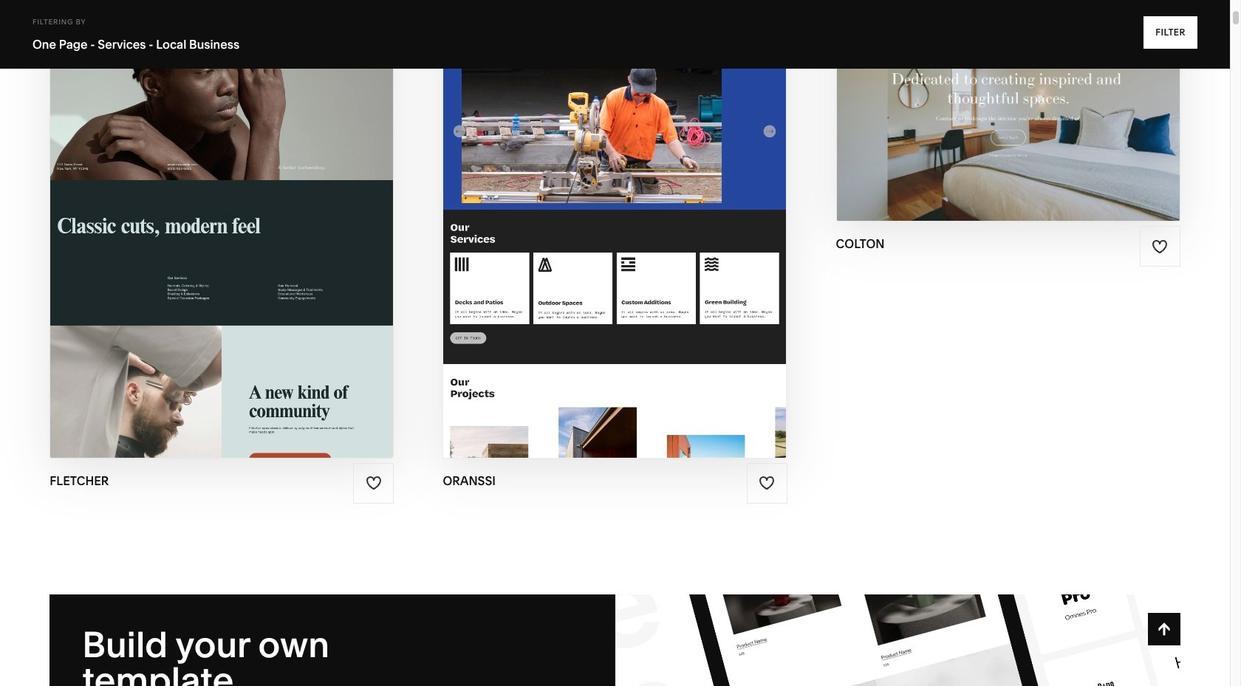 Task type: vqa. For each thing, say whether or not it's contained in the screenshot.
Back to top icon
yes



Task type: locate. For each thing, give the bounding box(es) containing it.
add fletcher to your favorites list image
[[366, 475, 382, 491]]

colton image
[[837, 1, 1180, 221]]

oranssi image
[[444, 1, 786, 458]]



Task type: describe. For each thing, give the bounding box(es) containing it.
back to top image
[[1156, 621, 1172, 638]]

preview of building your own template image
[[615, 595, 1180, 686]]

add oranssi to your favorites list image
[[759, 475, 775, 491]]

fletcher image
[[50, 1, 393, 458]]



